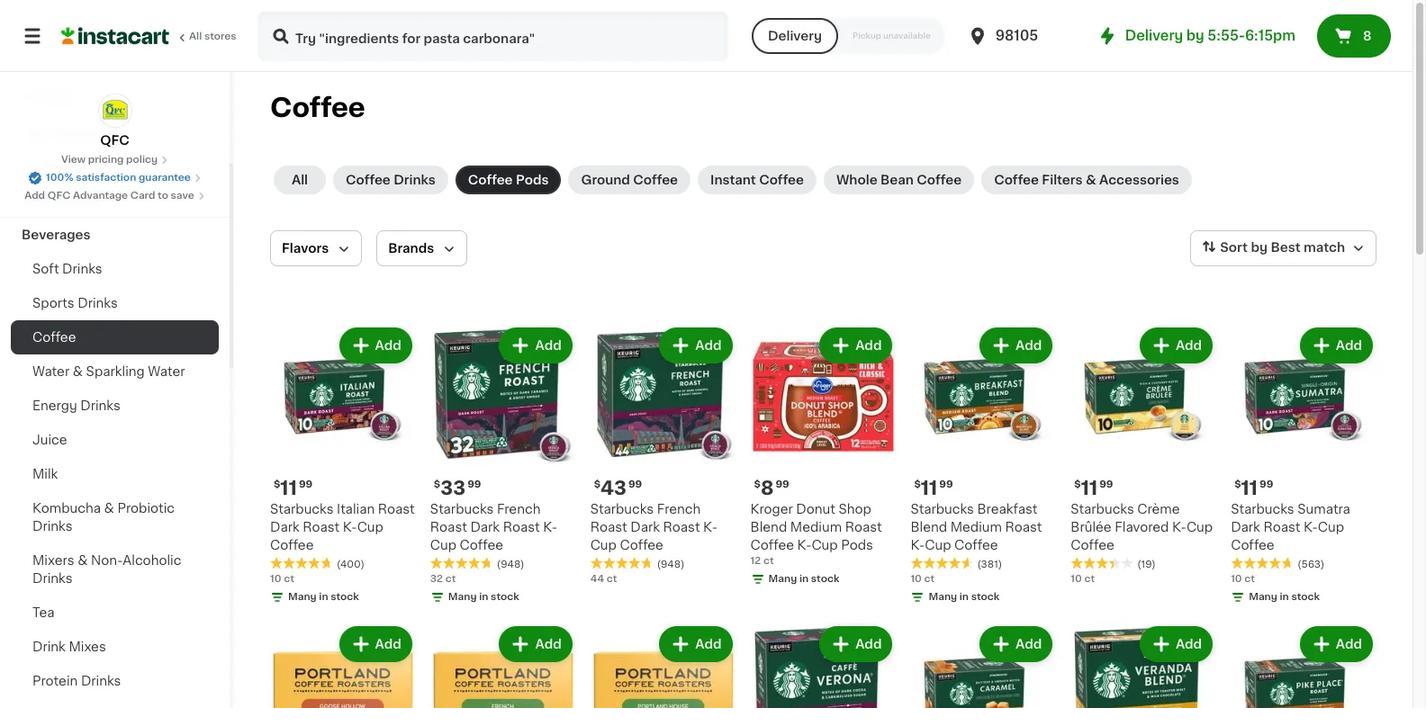 Task type: describe. For each thing, give the bounding box(es) containing it.
ground
[[581, 174, 630, 186]]

11 for starbucks crème brûlée flavored k-cup coffee
[[1082, 479, 1098, 498]]

qfc link
[[98, 94, 132, 150]]

(948) for 33
[[497, 560, 525, 570]]

shop
[[839, 503, 872, 516]]

alcoholic
[[123, 555, 181, 568]]

1 horizontal spatial qfc
[[100, 134, 129, 147]]

43
[[601, 479, 627, 498]]

coffee link
[[11, 321, 219, 355]]

8 button
[[1318, 14, 1392, 58]]

roast inside starbucks sumatra dark roast k-cup coffee
[[1264, 521, 1301, 534]]

$ 11 99 for starbucks sumatra dark roast k-cup coffee
[[1235, 479, 1274, 498]]

tea
[[32, 607, 55, 620]]

cup inside the starbucks breakfast blend medium roast k-cup coffee
[[925, 539, 952, 552]]

service type group
[[752, 18, 946, 54]]

in for starbucks italian roast dark roast k-cup coffee
[[319, 593, 328, 603]]

to
[[158, 191, 168, 201]]

7 99 from the left
[[1260, 480, 1274, 490]]

starbucks french roast dark roast k- cup coffee for 43
[[591, 503, 718, 552]]

add qfc advantage card to save
[[24, 191, 194, 201]]

mixers & non-alcoholic drinks
[[32, 555, 181, 586]]

k- inside starbucks italian roast dark roast k-cup coffee
[[343, 521, 357, 534]]

kombucha & probiotic drinks link
[[11, 492, 219, 544]]

0 vertical spatial pods
[[516, 174, 549, 186]]

$ 11 99 for starbucks breakfast blend medium roast k-cup coffee
[[915, 479, 954, 498]]

by for sort
[[1252, 242, 1268, 254]]

juice
[[32, 434, 67, 447]]

drinks for coffee drinks
[[394, 174, 436, 186]]

energy drinks link
[[11, 389, 219, 423]]

1 99 from the left
[[299, 480, 313, 490]]

sumatra
[[1298, 503, 1351, 516]]

$ 8 99
[[754, 479, 790, 498]]

many in stock for starbucks breakfast blend medium roast k-cup coffee
[[929, 593, 1000, 603]]

all stores
[[189, 32, 237, 41]]

coffee filters & accessories link
[[982, 166, 1193, 195]]

6:15pm
[[1246, 29, 1296, 42]]

11 for starbucks sumatra dark roast k-cup coffee
[[1242, 479, 1258, 498]]

6 99 from the left
[[1100, 480, 1114, 490]]

many down 'kroger donut shop blend medium roast coffee k-cup pods 12 ct'
[[769, 575, 797, 585]]

french for 33
[[497, 503, 541, 516]]

best match
[[1271, 242, 1346, 254]]

milk link
[[11, 458, 219, 492]]

many in stock for starbucks french roast dark roast k- cup coffee
[[448, 593, 520, 603]]

starbucks inside starbucks italian roast dark roast k-cup coffee
[[270, 503, 334, 516]]

roast inside 'kroger donut shop blend medium roast coffee k-cup pods 12 ct'
[[846, 521, 882, 534]]

7 $ from the left
[[1235, 480, 1242, 490]]

add qfc advantage card to save link
[[24, 189, 205, 204]]

many in stock down 'kroger donut shop blend medium roast coffee k-cup pods 12 ct'
[[769, 575, 840, 585]]

& for drinks
[[104, 503, 114, 515]]

10 ct for starbucks italian roast dark roast k-cup coffee
[[270, 575, 294, 584]]

& for alcoholic
[[78, 555, 88, 568]]

all link
[[274, 166, 326, 195]]

(400)
[[337, 560, 365, 570]]

32
[[430, 575, 443, 585]]

kombucha & probiotic drinks
[[32, 503, 175, 533]]

(563)
[[1298, 560, 1325, 570]]

coffee pods
[[468, 174, 549, 186]]

crème
[[1138, 503, 1181, 516]]

coffee drinks link
[[333, 166, 448, 195]]

32 ct
[[430, 575, 456, 585]]

$ 11 99 for starbucks crème brûlée flavored k-cup coffee
[[1075, 479, 1114, 498]]

soft
[[32, 263, 59, 276]]

ct right 44
[[607, 575, 617, 585]]

whole
[[837, 174, 878, 186]]

44
[[591, 575, 604, 585]]

french for 43
[[657, 503, 701, 516]]

many in stock for starbucks sumatra dark roast k-cup coffee
[[1250, 593, 1321, 603]]

ct down brûlée
[[1085, 575, 1095, 585]]

milk
[[32, 468, 58, 481]]

mixes
[[69, 641, 106, 654]]

stores
[[204, 32, 237, 41]]

coffee filters & accessories
[[995, 174, 1180, 186]]

starbucks italian roast dark roast k-cup coffee
[[270, 503, 415, 552]]

starbucks breakfast blend medium roast k-cup coffee
[[911, 503, 1043, 552]]

sports drinks
[[32, 297, 118, 310]]

instant coffee
[[711, 174, 804, 186]]

mixers
[[32, 555, 75, 568]]

ct down starbucks sumatra dark roast k-cup coffee
[[1245, 575, 1256, 585]]

dairy & eggs
[[22, 195, 106, 207]]

99 inside "$ 33 99"
[[468, 480, 481, 490]]

sparkling
[[86, 366, 145, 378]]

all for all
[[292, 174, 308, 186]]

starbucks inside the starbucks crème brûlée flavored k-cup coffee
[[1071, 503, 1135, 516]]

99 inside $ 8 99
[[776, 480, 790, 490]]

& down 100%
[[60, 195, 70, 207]]

$ inside "$ 33 99"
[[434, 480, 441, 490]]

sports
[[32, 297, 75, 310]]

blend inside the starbucks breakfast blend medium roast k-cup coffee
[[911, 521, 948, 534]]

brands
[[388, 242, 434, 255]]

drinks for soft drinks
[[62, 263, 102, 276]]

soft drinks link
[[11, 252, 219, 286]]

beverages
[[22, 229, 91, 241]]

protein drinks link
[[11, 665, 219, 699]]

in for starbucks french roast dark roast k- cup coffee
[[479, 593, 489, 603]]

k- inside the starbucks crème brûlée flavored k-cup coffee
[[1173, 521, 1187, 534]]

many for starbucks french roast dark roast k- cup coffee
[[448, 593, 477, 603]]

protein
[[32, 676, 78, 688]]

coffee pods link
[[456, 166, 562, 195]]

stock for starbucks sumatra dark roast k-cup coffee
[[1292, 593, 1321, 603]]

accessories
[[1100, 174, 1180, 186]]

ground coffee
[[581, 174, 678, 186]]

6 $ from the left
[[1075, 480, 1082, 490]]

qfc logo image
[[98, 94, 132, 128]]

flavors button
[[270, 231, 362, 267]]

flavored
[[1115, 521, 1170, 534]]

drinks inside the kombucha & probiotic drinks
[[32, 521, 73, 533]]

thanksgiving link
[[11, 115, 219, 150]]

stock for starbucks french roast dark roast k- cup coffee
[[491, 593, 520, 603]]

5 99 from the left
[[940, 480, 954, 490]]

1 water from the left
[[32, 366, 70, 378]]

brands button
[[377, 231, 468, 267]]

flavors
[[282, 242, 329, 255]]

non-
[[91, 555, 123, 568]]

drinks for sports drinks
[[78, 297, 118, 310]]

medium inside 'kroger donut shop blend medium roast coffee k-cup pods 12 ct'
[[791, 521, 842, 534]]

Best match Sort by field
[[1191, 231, 1377, 267]]

blend inside 'kroger donut shop blend medium roast coffee k-cup pods 12 ct'
[[751, 521, 788, 534]]

match
[[1304, 242, 1346, 254]]

produce link
[[11, 150, 219, 184]]

in for starbucks breakfast blend medium roast k-cup coffee
[[960, 593, 969, 603]]

coffee inside starbucks italian roast dark roast k-cup coffee
[[270, 539, 314, 552]]

cup inside 'kroger donut shop blend medium roast coffee k-cup pods 12 ct'
[[812, 539, 838, 552]]

coffee drinks
[[346, 174, 436, 186]]

drink mixes link
[[11, 631, 219, 665]]

delivery by 5:55-6:15pm
[[1126, 29, 1296, 42]]

sort by
[[1221, 242, 1268, 254]]

10 for starbucks breakfast blend medium roast k-cup coffee
[[911, 575, 922, 585]]

0 horizontal spatial qfc
[[48, 191, 71, 201]]

energy
[[32, 400, 77, 413]]

sort
[[1221, 242, 1249, 254]]



Task type: locate. For each thing, give the bounding box(es) containing it.
3 starbucks from the left
[[591, 503, 654, 516]]

all inside all stores link
[[189, 32, 202, 41]]

sports drinks link
[[11, 286, 219, 321]]

soft drinks
[[32, 263, 102, 276]]

3 $ 11 99 from the left
[[1075, 479, 1114, 498]]

medium
[[791, 521, 842, 534], [951, 521, 1003, 534]]

0 vertical spatial 8
[[1364, 30, 1372, 42]]

1 medium from the left
[[791, 521, 842, 534]]

all
[[189, 32, 202, 41], [292, 174, 308, 186]]

delivery
[[1126, 29, 1184, 42], [768, 30, 822, 42]]

$ 11 99 up brûlée
[[1075, 479, 1114, 498]]

qfc
[[100, 134, 129, 147], [48, 191, 71, 201]]

probiotic
[[117, 503, 175, 515]]

roast inside the starbucks breakfast blend medium roast k-cup coffee
[[1006, 521, 1043, 534]]

coffee inside the starbucks crème brûlée flavored k-cup coffee
[[1071, 539, 1115, 552]]

by left 5:55-
[[1187, 29, 1205, 42]]

qfc up view pricing policy link
[[100, 134, 129, 147]]

many in stock down (563)
[[1250, 593, 1321, 603]]

k- inside the starbucks breakfast blend medium roast k-cup coffee
[[911, 539, 925, 552]]

4 99 from the left
[[776, 480, 790, 490]]

11 up starbucks sumatra dark roast k-cup coffee
[[1242, 479, 1258, 498]]

cup inside starbucks sumatra dark roast k-cup coffee
[[1319, 521, 1345, 534]]

starbucks left italian
[[270, 503, 334, 516]]

2 starbucks french roast dark roast k- cup coffee from the left
[[591, 503, 718, 552]]

in for starbucks sumatra dark roast k-cup coffee
[[1281, 593, 1290, 603]]

pods down shop
[[842, 539, 874, 552]]

qfc down 100%
[[48, 191, 71, 201]]

99 right 33 at the left bottom of page
[[468, 480, 481, 490]]

dark
[[270, 521, 300, 534], [471, 521, 500, 534], [631, 521, 660, 534], [1232, 521, 1261, 534]]

dark inside starbucks sumatra dark roast k-cup coffee
[[1232, 521, 1261, 534]]

(948) for 43
[[657, 560, 685, 570]]

delivery for delivery by 5:55-6:15pm
[[1126, 29, 1184, 42]]

by right sort
[[1252, 242, 1268, 254]]

10 ct down starbucks sumatra dark roast k-cup coffee
[[1232, 575, 1256, 585]]

& inside the kombucha & probiotic drinks
[[104, 503, 114, 515]]

2 dark from the left
[[471, 521, 500, 534]]

drinks inside mixers & non-alcoholic drinks
[[32, 573, 73, 586]]

1 horizontal spatial blend
[[911, 521, 948, 534]]

& down milk link
[[104, 503, 114, 515]]

stock for starbucks breakfast blend medium roast k-cup coffee
[[972, 593, 1000, 603]]

stock for starbucks italian roast dark roast k-cup coffee
[[331, 593, 359, 603]]

pods left ground
[[516, 174, 549, 186]]

10 down starbucks italian roast dark roast k-cup coffee
[[270, 575, 282, 584]]

4 $ from the left
[[754, 480, 761, 490]]

3 99 from the left
[[629, 480, 642, 490]]

3 10 from the left
[[1071, 575, 1083, 585]]

1 horizontal spatial medium
[[951, 521, 1003, 534]]

drinks for energy drinks
[[80, 400, 121, 413]]

100% satisfaction guarantee button
[[28, 168, 202, 186]]

by for delivery
[[1187, 29, 1205, 42]]

starbucks down "$ 33 99"
[[430, 503, 494, 516]]

ct down the starbucks breakfast blend medium roast k-cup coffee
[[925, 575, 935, 585]]

1 vertical spatial 8
[[761, 479, 774, 498]]

99 up brûlée
[[1100, 480, 1114, 490]]

medium down donut
[[791, 521, 842, 534]]

4 dark from the left
[[1232, 521, 1261, 534]]

1 horizontal spatial water
[[148, 366, 185, 378]]

10 down brûlée
[[1071, 575, 1083, 585]]

10 ct down starbucks italian roast dark roast k-cup coffee
[[270, 575, 294, 584]]

1 horizontal spatial all
[[292, 174, 308, 186]]

10 down starbucks sumatra dark roast k-cup coffee
[[1232, 575, 1243, 585]]

ct
[[764, 557, 774, 566], [284, 575, 294, 584], [446, 575, 456, 585], [607, 575, 617, 585], [925, 575, 935, 585], [1085, 575, 1095, 585], [1245, 575, 1256, 585]]

2 10 ct from the left
[[911, 575, 935, 585]]

& inside mixers & non-alcoholic drinks
[[78, 555, 88, 568]]

dairy
[[22, 195, 57, 207]]

(948)
[[497, 560, 525, 570], [657, 560, 685, 570]]

0 horizontal spatial all
[[189, 32, 202, 41]]

add button
[[341, 330, 411, 362], [501, 330, 571, 362], [662, 330, 731, 362], [822, 330, 891, 362], [982, 330, 1052, 362], [1142, 330, 1212, 362], [1302, 330, 1372, 362], [341, 629, 411, 661], [501, 629, 571, 661], [662, 629, 731, 661], [822, 629, 891, 661], [982, 629, 1052, 661], [1142, 629, 1212, 661], [1302, 629, 1372, 661]]

thanksgiving
[[22, 126, 108, 139]]

many down the 32 ct
[[448, 593, 477, 603]]

& right 'filters'
[[1086, 174, 1097, 186]]

pods
[[516, 174, 549, 186], [842, 539, 874, 552]]

drink
[[32, 641, 66, 654]]

$ 33 99
[[434, 479, 481, 498]]

99 right 43
[[629, 480, 642, 490]]

1 horizontal spatial french
[[657, 503, 701, 516]]

1 10 ct from the left
[[270, 575, 294, 584]]

4 10 ct from the left
[[1232, 575, 1256, 585]]

44 ct
[[591, 575, 617, 585]]

1 starbucks from the left
[[270, 503, 334, 516]]

many down starbucks sumatra dark roast k-cup coffee
[[1250, 593, 1278, 603]]

33
[[441, 479, 466, 498]]

$ 11 99 up starbucks sumatra dark roast k-cup coffee
[[1235, 479, 1274, 498]]

water up energy
[[32, 366, 70, 378]]

0 vertical spatial by
[[1187, 29, 1205, 42]]

starbucks down $ 43 99
[[591, 503, 654, 516]]

3 dark from the left
[[631, 521, 660, 534]]

instant
[[711, 174, 756, 186]]

drinks
[[394, 174, 436, 186], [62, 263, 102, 276], [78, 297, 118, 310], [80, 400, 121, 413], [32, 521, 73, 533], [32, 573, 73, 586], [81, 676, 121, 688]]

2 french from the left
[[657, 503, 701, 516]]

11
[[280, 479, 297, 498], [921, 479, 938, 498], [1082, 479, 1098, 498], [1242, 479, 1258, 498]]

card
[[130, 191, 155, 201]]

(19)
[[1138, 560, 1156, 570]]

0 vertical spatial qfc
[[100, 134, 129, 147]]

10 for starbucks sumatra dark roast k-cup coffee
[[1232, 575, 1243, 585]]

mixers & non-alcoholic drinks link
[[11, 544, 219, 596]]

coffee inside 'kroger donut shop blend medium roast coffee k-cup pods 12 ct'
[[751, 539, 795, 552]]

1 $ 11 99 from the left
[[274, 479, 313, 498]]

10 ct for starbucks crème brûlée flavored k-cup coffee
[[1071, 575, 1095, 585]]

5 starbucks from the left
[[1071, 503, 1135, 516]]

4 11 from the left
[[1242, 479, 1258, 498]]

99 up starbucks italian roast dark roast k-cup coffee
[[299, 480, 313, 490]]

5 $ from the left
[[915, 480, 921, 490]]

bean
[[881, 174, 914, 186]]

0 horizontal spatial 8
[[761, 479, 774, 498]]

0 horizontal spatial french
[[497, 503, 541, 516]]

$ inside $ 8 99
[[754, 480, 761, 490]]

many in stock
[[769, 575, 840, 585], [288, 593, 359, 603], [448, 593, 520, 603], [929, 593, 1000, 603], [1250, 593, 1321, 603]]

k- inside 'kroger donut shop blend medium roast coffee k-cup pods 12 ct'
[[798, 539, 812, 552]]

guarantee
[[139, 173, 191, 183]]

3 11 from the left
[[1082, 479, 1098, 498]]

ct right 32
[[446, 575, 456, 585]]

$ inside $ 43 99
[[594, 480, 601, 490]]

view
[[61, 155, 86, 165]]

product group containing 8
[[751, 324, 897, 591]]

many down the starbucks breakfast blend medium roast k-cup coffee
[[929, 593, 958, 603]]

10
[[270, 575, 282, 584], [911, 575, 922, 585], [1071, 575, 1083, 585], [1232, 575, 1243, 585]]

drinks up 'brands'
[[394, 174, 436, 186]]

view pricing policy link
[[61, 153, 169, 168]]

many in stock down the (381)
[[929, 593, 1000, 603]]

dairy & eggs link
[[11, 184, 219, 218]]

12
[[751, 557, 761, 566]]

medium down breakfast
[[951, 521, 1003, 534]]

0 horizontal spatial pods
[[516, 174, 549, 186]]

italian
[[337, 503, 375, 516]]

10 for starbucks italian roast dark roast k-cup coffee
[[270, 575, 282, 584]]

$ 43 99
[[594, 479, 642, 498]]

medium inside the starbucks breakfast blend medium roast k-cup coffee
[[951, 521, 1003, 534]]

1 horizontal spatial 8
[[1364, 30, 1372, 42]]

2 $ from the left
[[434, 480, 441, 490]]

1 vertical spatial by
[[1252, 242, 1268, 254]]

10 ct for starbucks sumatra dark roast k-cup coffee
[[1232, 575, 1256, 585]]

11 up brûlée
[[1082, 479, 1098, 498]]

starbucks sumatra dark roast k-cup coffee
[[1232, 503, 1351, 552]]

99 up the starbucks breakfast blend medium roast k-cup coffee
[[940, 480, 954, 490]]

starbucks french roast dark roast k- cup coffee for 33
[[430, 503, 558, 552]]

& up the energy drinks at the left bottom of page
[[73, 366, 83, 378]]

2 11 from the left
[[921, 479, 938, 498]]

0 vertical spatial all
[[189, 32, 202, 41]]

starbucks left breakfast
[[911, 503, 975, 516]]

10 down the starbucks breakfast blend medium roast k-cup coffee
[[911, 575, 922, 585]]

dark for 43
[[631, 521, 660, 534]]

11 up starbucks italian roast dark roast k-cup coffee
[[280, 479, 297, 498]]

drinks down "soft drinks" link
[[78, 297, 118, 310]]

cup inside starbucks italian roast dark roast k-cup coffee
[[357, 521, 384, 534]]

8
[[1364, 30, 1372, 42], [761, 479, 774, 498]]

10 ct down the starbucks breakfast blend medium roast k-cup coffee
[[911, 575, 935, 585]]

starbucks french roast dark roast k- cup coffee down "$ 33 99"
[[430, 503, 558, 552]]

& left non-
[[78, 555, 88, 568]]

10 ct
[[270, 575, 294, 584], [911, 575, 935, 585], [1071, 575, 1095, 585], [1232, 575, 1256, 585]]

whole bean coffee link
[[824, 166, 975, 195]]

1 vertical spatial qfc
[[48, 191, 71, 201]]

filters
[[1043, 174, 1083, 186]]

1 dark from the left
[[270, 521, 300, 534]]

6 starbucks from the left
[[1232, 503, 1295, 516]]

cup
[[357, 521, 384, 534], [1187, 521, 1213, 534], [1319, 521, 1345, 534], [430, 539, 457, 552], [591, 539, 617, 552], [812, 539, 838, 552], [925, 539, 952, 552]]

2 water from the left
[[148, 366, 185, 378]]

1 horizontal spatial pods
[[842, 539, 874, 552]]

drinks down kombucha
[[32, 521, 73, 533]]

delivery inside button
[[768, 30, 822, 42]]

kroger donut shop blend medium roast coffee k-cup pods 12 ct
[[751, 503, 882, 566]]

all for all stores
[[189, 32, 202, 41]]

advantage
[[73, 191, 128, 201]]

3 10 ct from the left
[[1071, 575, 1095, 585]]

1 horizontal spatial by
[[1252, 242, 1268, 254]]

4 $ 11 99 from the left
[[1235, 479, 1274, 498]]

kroger
[[751, 503, 793, 516]]

2 starbucks from the left
[[430, 503, 494, 516]]

11 for starbucks italian roast dark roast k-cup coffee
[[280, 479, 297, 498]]

coffee inside the starbucks breakfast blend medium roast k-cup coffee
[[955, 539, 999, 552]]

water & sparkling water link
[[11, 355, 219, 389]]

delivery for delivery
[[768, 30, 822, 42]]

policy
[[126, 155, 158, 165]]

many for starbucks sumatra dark roast k-cup coffee
[[1250, 593, 1278, 603]]

product group containing 43
[[591, 324, 736, 587]]

all left stores
[[189, 32, 202, 41]]

best
[[1271, 242, 1301, 254]]

all stores link
[[61, 11, 238, 61]]

drinks down 'water & sparkling water'
[[80, 400, 121, 413]]

3 $ from the left
[[594, 480, 601, 490]]

starbucks up brûlée
[[1071, 503, 1135, 516]]

5:55-
[[1208, 29, 1246, 42]]

2 medium from the left
[[951, 521, 1003, 534]]

0 horizontal spatial blend
[[751, 521, 788, 534]]

0 horizontal spatial water
[[32, 366, 70, 378]]

eggs
[[73, 195, 106, 207]]

1 horizontal spatial starbucks french roast dark roast k- cup coffee
[[591, 503, 718, 552]]

produce
[[22, 160, 77, 173]]

starbucks french roast dark roast k- cup coffee down $ 43 99
[[591, 503, 718, 552]]

by inside 'field'
[[1252, 242, 1268, 254]]

all up flavors
[[292, 174, 308, 186]]

ct inside 'kroger donut shop blend medium roast coffee k-cup pods 12 ct'
[[764, 557, 774, 566]]

1 10 from the left
[[270, 575, 282, 584]]

many for starbucks breakfast blend medium roast k-cup coffee
[[929, 593, 958, 603]]

0 horizontal spatial starbucks french roast dark roast k- cup coffee
[[430, 503, 558, 552]]

1 $ from the left
[[274, 480, 280, 490]]

protein drinks
[[32, 676, 121, 688]]

0 horizontal spatial delivery
[[768, 30, 822, 42]]

1 french from the left
[[497, 503, 541, 516]]

0 horizontal spatial (948)
[[497, 560, 525, 570]]

blend
[[751, 521, 788, 534], [911, 521, 948, 534]]

water & sparkling water
[[32, 366, 185, 378]]

1 horizontal spatial (948)
[[657, 560, 685, 570]]

$ 11 99 up starbucks italian roast dark roast k-cup coffee
[[274, 479, 313, 498]]

juice link
[[11, 423, 219, 458]]

roast
[[378, 503, 415, 516], [303, 521, 340, 534], [430, 521, 467, 534], [503, 521, 540, 534], [591, 521, 628, 534], [663, 521, 700, 534], [846, 521, 882, 534], [1006, 521, 1043, 534], [1264, 521, 1301, 534]]

starbucks crème brûlée flavored k-cup coffee
[[1071, 503, 1213, 552]]

0 horizontal spatial by
[[1187, 29, 1205, 42]]

8 inside button
[[1364, 30, 1372, 42]]

drinks down mixes on the bottom left
[[81, 676, 121, 688]]

dark for 11
[[270, 521, 300, 534]]

$ 11 99
[[274, 479, 313, 498], [915, 479, 954, 498], [1075, 479, 1114, 498], [1235, 479, 1274, 498]]

delivery by 5:55-6:15pm link
[[1097, 25, 1296, 47]]

water
[[32, 366, 70, 378], [148, 366, 185, 378]]

1 horizontal spatial delivery
[[1126, 29, 1184, 42]]

k-
[[343, 521, 357, 534], [543, 521, 558, 534], [704, 521, 718, 534], [1173, 521, 1187, 534], [1304, 521, 1319, 534], [798, 539, 812, 552], [911, 539, 925, 552]]

10 ct for starbucks breakfast blend medium roast k-cup coffee
[[911, 575, 935, 585]]

100% satisfaction guarantee
[[46, 173, 191, 183]]

$ 11 99 for starbucks italian roast dark roast k-cup coffee
[[274, 479, 313, 498]]

drinks down mixers
[[32, 573, 73, 586]]

2 $ 11 99 from the left
[[915, 479, 954, 498]]

0 horizontal spatial medium
[[791, 521, 842, 534]]

99 up starbucks sumatra dark roast k-cup coffee
[[1260, 480, 1274, 490]]

add
[[24, 191, 45, 201], [375, 340, 402, 352], [536, 340, 562, 352], [696, 340, 722, 352], [856, 340, 882, 352], [1016, 340, 1043, 352], [1176, 340, 1203, 352], [1337, 340, 1363, 352], [375, 639, 402, 651], [536, 639, 562, 651], [696, 639, 722, 651], [856, 639, 882, 651], [1016, 639, 1043, 651], [1176, 639, 1203, 651], [1337, 639, 1363, 651]]

1 11 from the left
[[280, 479, 297, 498]]

many in stock down the 32 ct
[[448, 593, 520, 603]]

energy drinks
[[32, 400, 121, 413]]

2 99 from the left
[[468, 480, 481, 490]]

ct right 12
[[764, 557, 774, 566]]

breakfast
[[978, 503, 1038, 516]]

instacart logo image
[[61, 25, 169, 47]]

save
[[171, 191, 194, 201]]

1 starbucks french roast dark roast k- cup coffee from the left
[[430, 503, 558, 552]]

2 10 from the left
[[911, 575, 922, 585]]

99 up kroger
[[776, 480, 790, 490]]

11 for starbucks breakfast blend medium roast k-cup coffee
[[921, 479, 938, 498]]

dark for 33
[[471, 521, 500, 534]]

Search field
[[259, 13, 727, 59]]

starbucks left sumatra
[[1232, 503, 1295, 516]]

product group
[[270, 324, 416, 609], [430, 324, 576, 609], [591, 324, 736, 587], [751, 324, 897, 591], [911, 324, 1057, 609], [1071, 324, 1217, 587], [1232, 324, 1377, 609], [270, 623, 416, 709], [430, 623, 576, 709], [591, 623, 736, 709], [751, 623, 897, 709], [911, 623, 1057, 709], [1071, 623, 1217, 709], [1232, 623, 1377, 709]]

water right sparkling
[[148, 366, 185, 378]]

1 vertical spatial all
[[292, 174, 308, 186]]

drinks for protein drinks
[[81, 676, 121, 688]]

many down starbucks italian roast dark roast k-cup coffee
[[288, 593, 317, 603]]

& for water
[[73, 366, 83, 378]]

10 for starbucks crème brûlée flavored k-cup coffee
[[1071, 575, 1083, 585]]

k- inside starbucks sumatra dark roast k-cup coffee
[[1304, 521, 1319, 534]]

1 blend from the left
[[751, 521, 788, 534]]

pricing
[[88, 155, 124, 165]]

starbucks inside starbucks sumatra dark roast k-cup coffee
[[1232, 503, 1295, 516]]

product group containing 33
[[430, 324, 576, 609]]

$ 11 99 up the starbucks breakfast blend medium roast k-cup coffee
[[915, 479, 954, 498]]

pods inside 'kroger donut shop blend medium roast coffee k-cup pods 12 ct'
[[842, 539, 874, 552]]

99 inside $ 43 99
[[629, 480, 642, 490]]

1 vertical spatial pods
[[842, 539, 874, 552]]

many in stock for starbucks italian roast dark roast k-cup coffee
[[288, 593, 359, 603]]

all inside all link
[[292, 174, 308, 186]]

ct down starbucks italian roast dark roast k-cup coffee
[[284, 575, 294, 584]]

dark inside starbucks italian roast dark roast k-cup coffee
[[270, 521, 300, 534]]

None search field
[[258, 11, 729, 61]]

11 up the starbucks breakfast blend medium roast k-cup coffee
[[921, 479, 938, 498]]

drinks up the sports drinks
[[62, 263, 102, 276]]

many in stock down (400) in the bottom left of the page
[[288, 593, 359, 603]]

coffee inside starbucks sumatra dark roast k-cup coffee
[[1232, 539, 1275, 552]]

by
[[1187, 29, 1205, 42], [1252, 242, 1268, 254]]

instant coffee link
[[698, 166, 817, 195]]

starbucks inside the starbucks breakfast blend medium roast k-cup coffee
[[911, 503, 975, 516]]

1 (948) from the left
[[497, 560, 525, 570]]

&
[[1086, 174, 1097, 186], [60, 195, 70, 207], [73, 366, 83, 378], [104, 503, 114, 515], [78, 555, 88, 568]]

many for starbucks italian roast dark roast k-cup coffee
[[288, 593, 317, 603]]

2 blend from the left
[[911, 521, 948, 534]]

4 10 from the left
[[1232, 575, 1243, 585]]

4 starbucks from the left
[[911, 503, 975, 516]]

delivery button
[[752, 18, 839, 54]]

cup inside the starbucks crème brûlée flavored k-cup coffee
[[1187, 521, 1213, 534]]

2 (948) from the left
[[657, 560, 685, 570]]

10 ct down brûlée
[[1071, 575, 1095, 585]]



Task type: vqa. For each thing, say whether or not it's contained in the screenshot.
see eligible items in the PRODUCT group
no



